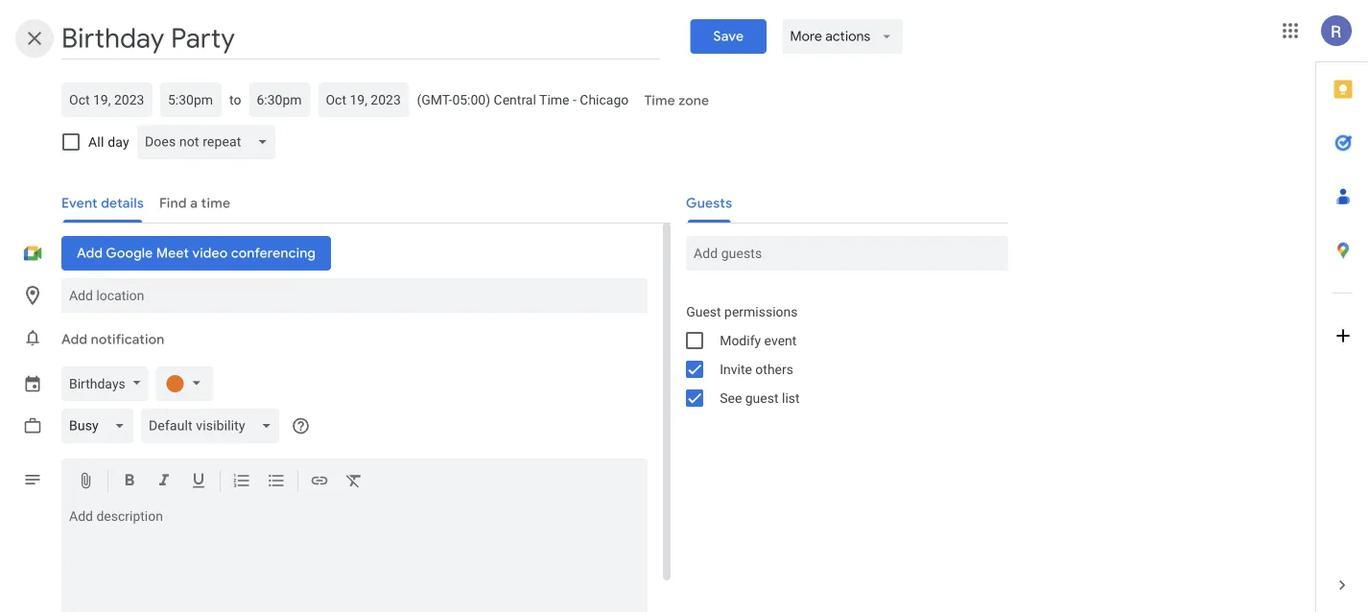 Task type: vqa. For each thing, say whether or not it's contained in the screenshot.
22 'element'
no



Task type: locate. For each thing, give the bounding box(es) containing it.
bold image
[[120, 471, 139, 494]]

Start date text field
[[69, 88, 145, 111]]

permissions
[[725, 304, 798, 320]]

time
[[540, 92, 570, 108], [644, 92, 676, 109]]

others
[[756, 361, 794, 377]]

central
[[494, 92, 537, 108]]

more
[[790, 28, 823, 45]]

modify
[[720, 333, 761, 348]]

Title text field
[[61, 17, 660, 60]]

time left "zone"
[[644, 92, 676, 109]]

event
[[765, 333, 797, 348]]

guest
[[687, 304, 722, 320]]

actions
[[826, 28, 871, 45]]

time inside button
[[644, 92, 676, 109]]

more actions arrow_drop_down
[[790, 28, 896, 45]]

(gmt-05:00) central time - chicago
[[417, 92, 629, 108]]

group
[[671, 298, 1009, 413]]

group containing guest permissions
[[671, 298, 1009, 413]]

arrow_drop_down
[[879, 28, 896, 45]]

Location text field
[[69, 278, 641, 313]]

End time text field
[[257, 88, 303, 111]]

05:00)
[[453, 92, 491, 108]]

time zone button
[[637, 84, 717, 118]]

to
[[229, 92, 241, 108]]

formatting options toolbar
[[61, 459, 648, 505]]

notification
[[91, 331, 165, 348]]

1 horizontal spatial time
[[644, 92, 676, 109]]

None field
[[137, 125, 283, 159], [61, 409, 141, 444], [141, 409, 287, 444], [137, 125, 283, 159], [61, 409, 141, 444], [141, 409, 287, 444]]

tab list
[[1317, 62, 1370, 559]]

italic image
[[155, 471, 174, 494]]

0 horizontal spatial time
[[540, 92, 570, 108]]

add notification
[[61, 331, 165, 348]]

modify event
[[720, 333, 797, 348]]

time left "-"
[[540, 92, 570, 108]]

invite
[[720, 361, 753, 377]]

day
[[108, 134, 129, 150]]

birthdays
[[69, 376, 126, 392]]

(gmt-
[[417, 92, 453, 108]]



Task type: describe. For each thing, give the bounding box(es) containing it.
numbered list image
[[232, 471, 252, 494]]

add
[[61, 331, 88, 348]]

time zone
[[644, 92, 709, 109]]

save button
[[691, 19, 767, 54]]

see
[[720, 390, 742, 406]]

guest permissions
[[687, 304, 798, 320]]

Start time text field
[[168, 88, 214, 111]]

list
[[782, 390, 800, 406]]

zone
[[679, 92, 709, 109]]

bulleted list image
[[267, 471, 286, 494]]

Description text field
[[61, 509, 648, 613]]

remove formatting image
[[345, 471, 364, 494]]

Guests text field
[[694, 236, 1001, 271]]

invite others
[[720, 361, 794, 377]]

underline image
[[189, 471, 208, 494]]

-
[[573, 92, 577, 108]]

chicago
[[580, 92, 629, 108]]

all
[[88, 134, 104, 150]]

see guest list
[[720, 390, 800, 406]]

save
[[714, 28, 744, 45]]

all day
[[88, 134, 129, 150]]

guest
[[746, 390, 779, 406]]

End date text field
[[326, 88, 402, 111]]

add notification button
[[54, 317, 172, 363]]

insert link image
[[310, 471, 329, 494]]



